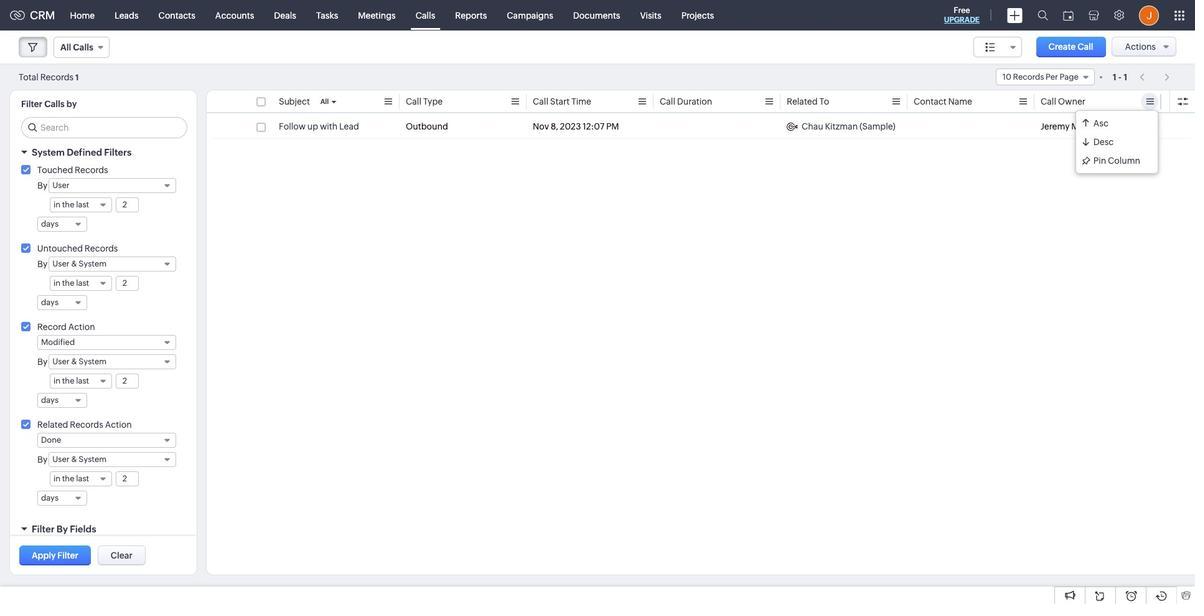 Task type: locate. For each thing, give the bounding box(es) containing it.
touched records
[[37, 165, 108, 175]]

jeremy miller
[[1041, 121, 1095, 131]]

1 up by
[[75, 73, 79, 82]]

2 horizontal spatial 1
[[1124, 72, 1128, 82]]

related
[[787, 97, 818, 107], [37, 420, 68, 430]]

calls left reports link
[[416, 10, 436, 20]]

system down done field
[[79, 455, 107, 464]]

total
[[19, 72, 39, 82]]

user & system field for action
[[49, 354, 176, 369]]

campaigns
[[507, 10, 554, 20]]

in the last down done
[[54, 474, 89, 483]]

call for call type
[[406, 97, 422, 107]]

None field
[[974, 37, 1023, 57]]

by down done
[[37, 455, 47, 465]]

navigation
[[1134, 68, 1177, 86]]

days up filter by fields
[[41, 493, 59, 503]]

days for second "in the last" field from the bottom
[[41, 396, 59, 405]]

User & System field
[[49, 257, 176, 272], [49, 354, 176, 369], [49, 452, 176, 467]]

1 days field from the top
[[37, 217, 87, 232]]

call start time
[[533, 97, 592, 107]]

1 vertical spatial filter
[[32, 524, 55, 534]]

2 vertical spatial &
[[71, 455, 77, 464]]

1 right -
[[1124, 72, 1128, 82]]

user
[[52, 181, 69, 190], [52, 259, 69, 268], [52, 357, 69, 366], [52, 455, 69, 464]]

call duration
[[660, 97, 713, 107]]

reports link
[[446, 0, 497, 30]]

create menu element
[[1000, 0, 1031, 30]]

all
[[60, 42, 71, 52], [321, 98, 329, 105]]

create
[[1049, 42, 1077, 52]]

the for second "in the last" field from the bottom
[[62, 376, 74, 386]]

0 vertical spatial related
[[787, 97, 818, 107]]

0 horizontal spatial related
[[37, 420, 68, 430]]

1 for total records 1
[[75, 73, 79, 82]]

& down modified
[[71, 357, 77, 366]]

1 last from the top
[[76, 200, 89, 209]]

1 the from the top
[[62, 200, 74, 209]]

last up related records action
[[76, 376, 89, 386]]

contacts
[[159, 10, 195, 20]]

by inside "filter by fields" dropdown button
[[57, 524, 68, 534]]

& down untouched records
[[71, 259, 77, 268]]

in down done
[[54, 474, 61, 483]]

calls left by
[[44, 99, 65, 109]]

0 vertical spatial &
[[71, 259, 77, 268]]

start
[[550, 97, 570, 107]]

pm
[[607, 121, 620, 131]]

0 horizontal spatial calls
[[44, 99, 65, 109]]

user & system field down done field
[[49, 452, 176, 467]]

3 & from the top
[[71, 455, 77, 464]]

1 inside "total records 1"
[[75, 73, 79, 82]]

All Calls field
[[54, 37, 110, 58]]

by
[[67, 99, 77, 109]]

3 in from the top
[[54, 376, 61, 386]]

days field up untouched
[[37, 217, 87, 232]]

in the last for days field for second "in the last" field from the bottom
[[54, 376, 89, 386]]

1 left -
[[1114, 72, 1117, 82]]

with
[[320, 121, 338, 131]]

call for call duration
[[660, 97, 676, 107]]

upgrade
[[945, 16, 980, 24]]

last
[[76, 200, 89, 209], [76, 278, 89, 288], [76, 376, 89, 386], [76, 474, 89, 483]]

2 horizontal spatial calls
[[416, 10, 436, 20]]

last down untouched records
[[76, 278, 89, 288]]

call owner
[[1041, 97, 1086, 107]]

nov
[[533, 121, 549, 131]]

in the last down modified
[[54, 376, 89, 386]]

days field for 3rd "in the last" field from the bottom
[[37, 295, 87, 310]]

2 days from the top
[[41, 298, 59, 307]]

the down untouched
[[62, 278, 74, 288]]

type
[[423, 97, 443, 107]]

in the last field down untouched records
[[50, 276, 112, 291]]

1 horizontal spatial calls
[[73, 42, 93, 52]]

call left start
[[533, 97, 549, 107]]

user down done
[[52, 455, 69, 464]]

documents
[[574, 10, 621, 20]]

0 vertical spatial filter
[[21, 99, 42, 109]]

2 user & system from the top
[[52, 357, 107, 366]]

filter inside apply filter button
[[57, 551, 78, 561]]

last down done field
[[76, 474, 89, 483]]

days field up filter by fields
[[37, 491, 87, 506]]

1 vertical spatial user & system
[[52, 357, 107, 366]]

profile element
[[1132, 0, 1167, 30]]

system for 1st user & system field
[[79, 259, 107, 268]]

2 last from the top
[[76, 278, 89, 288]]

touched
[[37, 165, 73, 175]]

0 vertical spatial action
[[68, 322, 95, 332]]

last down user field
[[76, 200, 89, 209]]

4 the from the top
[[62, 474, 74, 483]]

1 horizontal spatial all
[[321, 98, 329, 105]]

3 days from the top
[[41, 396, 59, 405]]

0 vertical spatial user & system field
[[49, 257, 176, 272]]

user inside field
[[52, 181, 69, 190]]

None text field
[[116, 198, 138, 212], [116, 277, 138, 290], [116, 374, 138, 388], [116, 472, 138, 486], [116, 198, 138, 212], [116, 277, 138, 290], [116, 374, 138, 388], [116, 472, 138, 486]]

days up done
[[41, 396, 59, 405]]

in the last field down done field
[[50, 472, 112, 486]]

done
[[41, 435, 61, 445]]

1 vertical spatial related
[[37, 420, 68, 430]]

action up modified
[[68, 322, 95, 332]]

deals link
[[264, 0, 306, 30]]

records up filter calls by
[[40, 72, 74, 82]]

4 in the last from the top
[[54, 474, 89, 483]]

filters
[[104, 147, 132, 158]]

(sample)
[[860, 121, 896, 131]]

0 vertical spatial user & system
[[52, 259, 107, 268]]

filter for filter by fields
[[32, 524, 55, 534]]

in down untouched
[[54, 278, 61, 288]]

3 the from the top
[[62, 376, 74, 386]]

in the last down untouched records
[[54, 278, 89, 288]]

1 user from the top
[[52, 181, 69, 190]]

filter right apply
[[57, 551, 78, 561]]

days field up related records action
[[37, 393, 87, 408]]

1 user & system field from the top
[[49, 257, 176, 272]]

page
[[1060, 72, 1079, 82]]

user & system field down modified field
[[49, 354, 176, 369]]

1 horizontal spatial related
[[787, 97, 818, 107]]

system down modified field
[[79, 357, 107, 366]]

4 last from the top
[[76, 474, 89, 483]]

2 the from the top
[[62, 278, 74, 288]]

4 days from the top
[[41, 493, 59, 503]]

3 days field from the top
[[37, 393, 87, 408]]

nov 8, 2023 12:07 pm
[[533, 121, 620, 131]]

records up done field
[[70, 420, 103, 430]]

records right 10
[[1014, 72, 1045, 82]]

records inside 10 records per page "field"
[[1014, 72, 1045, 82]]

0 vertical spatial calls
[[416, 10, 436, 20]]

in the last down touched records
[[54, 200, 89, 209]]

filter by fields button
[[10, 518, 197, 540]]

follow up with lead link
[[279, 120, 359, 133]]

1 & from the top
[[71, 259, 77, 268]]

2 in from the top
[[54, 278, 61, 288]]

in down touched
[[54, 200, 61, 209]]

3 last from the top
[[76, 376, 89, 386]]

call
[[1078, 42, 1094, 52], [406, 97, 422, 107], [533, 97, 549, 107], [660, 97, 676, 107], [1041, 97, 1057, 107]]

contact
[[914, 97, 947, 107]]

2 vertical spatial filter
[[57, 551, 78, 561]]

the for first "in the last" field from the top of the page
[[62, 200, 74, 209]]

1 vertical spatial action
[[105, 420, 132, 430]]

untouched
[[37, 244, 83, 254]]

user & system for records
[[52, 455, 107, 464]]

User field
[[49, 178, 176, 193]]

records right untouched
[[85, 244, 118, 254]]

user down touched
[[52, 181, 69, 190]]

call type
[[406, 97, 443, 107]]

user & system down modified
[[52, 357, 107, 366]]

user down untouched
[[52, 259, 69, 268]]

days up untouched
[[41, 219, 59, 229]]

filter down the total
[[21, 99, 42, 109]]

action
[[68, 322, 95, 332], [105, 420, 132, 430]]

by
[[37, 181, 47, 191], [37, 259, 47, 269], [37, 357, 47, 367], [37, 455, 47, 465], [57, 524, 68, 534]]

call for call owner
[[1041, 97, 1057, 107]]

the up filter by fields
[[62, 474, 74, 483]]

by left fields
[[57, 524, 68, 534]]

the for 1st "in the last" field from the bottom
[[62, 474, 74, 483]]

3 in the last from the top
[[54, 376, 89, 386]]

in for second "in the last" field from the bottom
[[54, 376, 61, 386]]

records
[[40, 72, 74, 82], [1014, 72, 1045, 82], [75, 165, 108, 175], [85, 244, 118, 254], [70, 420, 103, 430]]

accounts link
[[205, 0, 264, 30]]

2 vertical spatial user & system field
[[49, 452, 176, 467]]

all up with
[[321, 98, 329, 105]]

filter
[[21, 99, 42, 109], [32, 524, 55, 534], [57, 551, 78, 561]]

calls for filter calls by
[[44, 99, 65, 109]]

2 vertical spatial user & system
[[52, 455, 107, 464]]

the down touched records
[[62, 200, 74, 209]]

related left to
[[787, 97, 818, 107]]

2 user & system field from the top
[[49, 354, 176, 369]]

documents link
[[564, 0, 631, 30]]

user & system down done field
[[52, 455, 107, 464]]

size image
[[986, 42, 996, 53]]

calls down home link
[[73, 42, 93, 52]]

1
[[1114, 72, 1117, 82], [1124, 72, 1128, 82], [75, 73, 79, 82]]

days up record
[[41, 298, 59, 307]]

days
[[41, 219, 59, 229], [41, 298, 59, 307], [41, 396, 59, 405], [41, 493, 59, 503]]

related up done
[[37, 420, 68, 430]]

0 vertical spatial all
[[60, 42, 71, 52]]

1 vertical spatial calls
[[73, 42, 93, 52]]

records down defined
[[75, 165, 108, 175]]

records for related
[[70, 420, 103, 430]]

1 in from the top
[[54, 200, 61, 209]]

all inside field
[[60, 42, 71, 52]]

2 in the last from the top
[[54, 278, 89, 288]]

4 days field from the top
[[37, 491, 87, 506]]

in
[[54, 200, 61, 209], [54, 278, 61, 288], [54, 376, 61, 386], [54, 474, 61, 483]]

tasks
[[316, 10, 338, 20]]

in for 3rd "in the last" field from the bottom
[[54, 278, 61, 288]]

& down related records action
[[71, 455, 77, 464]]

in the last field down touched records
[[50, 197, 112, 212]]

call left owner
[[1041, 97, 1057, 107]]

1 vertical spatial &
[[71, 357, 77, 366]]

action up done field
[[105, 420, 132, 430]]

call left duration
[[660, 97, 676, 107]]

actions
[[1126, 42, 1157, 52]]

modified
[[41, 338, 75, 347]]

records for touched
[[75, 165, 108, 175]]

calls inside field
[[73, 42, 93, 52]]

jeremy
[[1041, 121, 1070, 131]]

0 horizontal spatial 1
[[75, 73, 79, 82]]

in the last field
[[50, 197, 112, 212], [50, 276, 112, 291], [50, 374, 112, 389], [50, 472, 112, 486]]

10
[[1003, 72, 1012, 82]]

all for all
[[321, 98, 329, 105]]

2 days field from the top
[[37, 295, 87, 310]]

chau
[[802, 121, 824, 131]]

2 vertical spatial calls
[[44, 99, 65, 109]]

the down modified
[[62, 376, 74, 386]]

0 horizontal spatial all
[[60, 42, 71, 52]]

system down untouched records
[[79, 259, 107, 268]]

& for records
[[71, 455, 77, 464]]

1 vertical spatial all
[[321, 98, 329, 105]]

1 in the last field from the top
[[50, 197, 112, 212]]

days field
[[37, 217, 87, 232], [37, 295, 87, 310], [37, 393, 87, 408], [37, 491, 87, 506]]

user & system for action
[[52, 357, 107, 366]]

the for 3rd "in the last" field from the bottom
[[62, 278, 74, 288]]

all up "total records 1"
[[60, 42, 71, 52]]

follow
[[279, 121, 306, 131]]

user & system
[[52, 259, 107, 268], [52, 357, 107, 366], [52, 455, 107, 464]]

follow up with lead
[[279, 121, 359, 131]]

system for action user & system field
[[79, 357, 107, 366]]

in down modified
[[54, 376, 61, 386]]

system up touched
[[32, 147, 65, 158]]

column
[[1109, 156, 1141, 166]]

system
[[32, 147, 65, 158], [79, 259, 107, 268], [79, 357, 107, 366], [79, 455, 107, 464]]

call left type
[[406, 97, 422, 107]]

&
[[71, 259, 77, 268], [71, 357, 77, 366], [71, 455, 77, 464]]

1 - 1
[[1114, 72, 1128, 82]]

user down modified
[[52, 357, 69, 366]]

apply
[[32, 551, 56, 561]]

1 vertical spatial user & system field
[[49, 354, 176, 369]]

call right create
[[1078, 42, 1094, 52]]

kitzman
[[826, 121, 858, 131]]

days field up record action on the bottom left of page
[[37, 295, 87, 310]]

total records 1
[[19, 72, 79, 82]]

projects link
[[672, 0, 725, 30]]

chau kitzman (sample)
[[802, 121, 896, 131]]

records for total
[[40, 72, 74, 82]]

filter up apply
[[32, 524, 55, 534]]

filter inside "filter by fields" dropdown button
[[32, 524, 55, 534]]

1 in the last from the top
[[54, 200, 89, 209]]

user & system down untouched records
[[52, 259, 107, 268]]

record
[[37, 322, 67, 332]]

search image
[[1038, 10, 1049, 21]]

system defined filters button
[[10, 141, 197, 163]]

3 user & system from the top
[[52, 455, 107, 464]]

last for first "in the last" field from the top of the page days field
[[76, 200, 89, 209]]

visits link
[[631, 0, 672, 30]]

in the last for 1st "in the last" field from the bottom days field
[[54, 474, 89, 483]]

1 days from the top
[[41, 219, 59, 229]]

in the last field up related records action
[[50, 374, 112, 389]]

2 & from the top
[[71, 357, 77, 366]]

3 user & system field from the top
[[49, 452, 176, 467]]

user & system field down untouched records
[[49, 257, 176, 272]]

4 in from the top
[[54, 474, 61, 483]]



Task type: vqa. For each thing, say whether or not it's contained in the screenshot.
Cancelled
no



Task type: describe. For each thing, give the bounding box(es) containing it.
by down untouched
[[37, 259, 47, 269]]

create menu image
[[1008, 8, 1023, 23]]

chau kitzman (sample) link
[[787, 120, 896, 133]]

meetings
[[358, 10, 396, 20]]

system inside system defined filters dropdown button
[[32, 147, 65, 158]]

owner
[[1059, 97, 1086, 107]]

days for 3rd "in the last" field from the bottom
[[41, 298, 59, 307]]

crm link
[[10, 9, 55, 22]]

pin column
[[1094, 156, 1141, 166]]

search element
[[1031, 0, 1056, 31]]

asc
[[1094, 118, 1109, 128]]

user & system field for records
[[49, 452, 176, 467]]

records for 10
[[1014, 72, 1045, 82]]

free upgrade
[[945, 6, 980, 24]]

filter calls by
[[21, 99, 77, 109]]

1 horizontal spatial action
[[105, 420, 132, 430]]

tasks link
[[306, 0, 348, 30]]

in the last for first "in the last" field from the top of the page days field
[[54, 200, 89, 209]]

clear
[[111, 551, 133, 561]]

record action
[[37, 322, 95, 332]]

campaigns link
[[497, 0, 564, 30]]

3 in the last field from the top
[[50, 374, 112, 389]]

deals
[[274, 10, 296, 20]]

defined
[[67, 147, 102, 158]]

contacts link
[[149, 0, 205, 30]]

up
[[308, 121, 318, 131]]

filter by fields
[[32, 524, 96, 534]]

10 Records Per Page field
[[996, 69, 1096, 85]]

last for 3rd "in the last" field from the bottom days field
[[76, 278, 89, 288]]

crm
[[30, 9, 55, 22]]

days field for 1st "in the last" field from the bottom
[[37, 491, 87, 506]]

apply filter button
[[19, 546, 91, 566]]

all calls
[[60, 42, 93, 52]]

miller
[[1072, 121, 1095, 131]]

4 user from the top
[[52, 455, 69, 464]]

days field for second "in the last" field from the bottom
[[37, 393, 87, 408]]

days for first "in the last" field from the top of the page
[[41, 219, 59, 229]]

pin
[[1094, 156, 1107, 166]]

by down modified
[[37, 357, 47, 367]]

8,
[[551, 121, 559, 131]]

calls for all calls
[[73, 42, 93, 52]]

outbound
[[406, 121, 448, 131]]

1 user & system from the top
[[52, 259, 107, 268]]

apply filter
[[32, 551, 78, 561]]

lead
[[340, 121, 359, 131]]

home
[[70, 10, 95, 20]]

home link
[[60, 0, 105, 30]]

meetings link
[[348, 0, 406, 30]]

call for call start time
[[533, 97, 549, 107]]

related for related records action
[[37, 420, 68, 430]]

related to
[[787, 97, 830, 107]]

contact name
[[914, 97, 973, 107]]

last for 1st "in the last" field from the bottom days field
[[76, 474, 89, 483]]

create call button
[[1037, 37, 1107, 57]]

2 user from the top
[[52, 259, 69, 268]]

12:07
[[583, 121, 605, 131]]

reports
[[455, 10, 487, 20]]

visits
[[641, 10, 662, 20]]

1 for 1 - 1
[[1124, 72, 1128, 82]]

related records action
[[37, 420, 132, 430]]

call inside create call button
[[1078, 42, 1094, 52]]

last for days field for second "in the last" field from the bottom
[[76, 376, 89, 386]]

in for first "in the last" field from the top of the page
[[54, 200, 61, 209]]

related for related to
[[787, 97, 818, 107]]

records for untouched
[[85, 244, 118, 254]]

in for 1st "in the last" field from the bottom
[[54, 474, 61, 483]]

desc
[[1094, 137, 1115, 147]]

leads link
[[105, 0, 149, 30]]

system for user & system field related to records
[[79, 455, 107, 464]]

-
[[1119, 72, 1122, 82]]

untouched records
[[37, 244, 118, 254]]

projects
[[682, 10, 715, 20]]

profile image
[[1140, 5, 1160, 25]]

0 horizontal spatial action
[[68, 322, 95, 332]]

1 horizontal spatial 1
[[1114, 72, 1117, 82]]

3 user from the top
[[52, 357, 69, 366]]

in the last for 3rd "in the last" field from the bottom days field
[[54, 278, 89, 288]]

by down touched
[[37, 181, 47, 191]]

calendar image
[[1064, 10, 1074, 20]]

& for action
[[71, 357, 77, 366]]

10 records per page
[[1003, 72, 1079, 82]]

name
[[949, 97, 973, 107]]

to
[[820, 97, 830, 107]]

Modified field
[[37, 335, 176, 350]]

fields
[[70, 524, 96, 534]]

time
[[572, 97, 592, 107]]

4 in the last field from the top
[[50, 472, 112, 486]]

2 in the last field from the top
[[50, 276, 112, 291]]

days field for first "in the last" field from the top of the page
[[37, 217, 87, 232]]

Done field
[[37, 433, 176, 448]]

create call
[[1049, 42, 1094, 52]]

Search text field
[[22, 118, 187, 138]]

2023
[[560, 121, 581, 131]]

duration
[[678, 97, 713, 107]]

calls link
[[406, 0, 446, 30]]

leads
[[115, 10, 139, 20]]

per
[[1046, 72, 1059, 82]]

free
[[954, 6, 971, 15]]

subject
[[279, 97, 310, 107]]

filter for filter calls by
[[21, 99, 42, 109]]

accounts
[[215, 10, 254, 20]]

system defined filters
[[32, 147, 132, 158]]

all for all calls
[[60, 42, 71, 52]]

days for 1st "in the last" field from the bottom
[[41, 493, 59, 503]]



